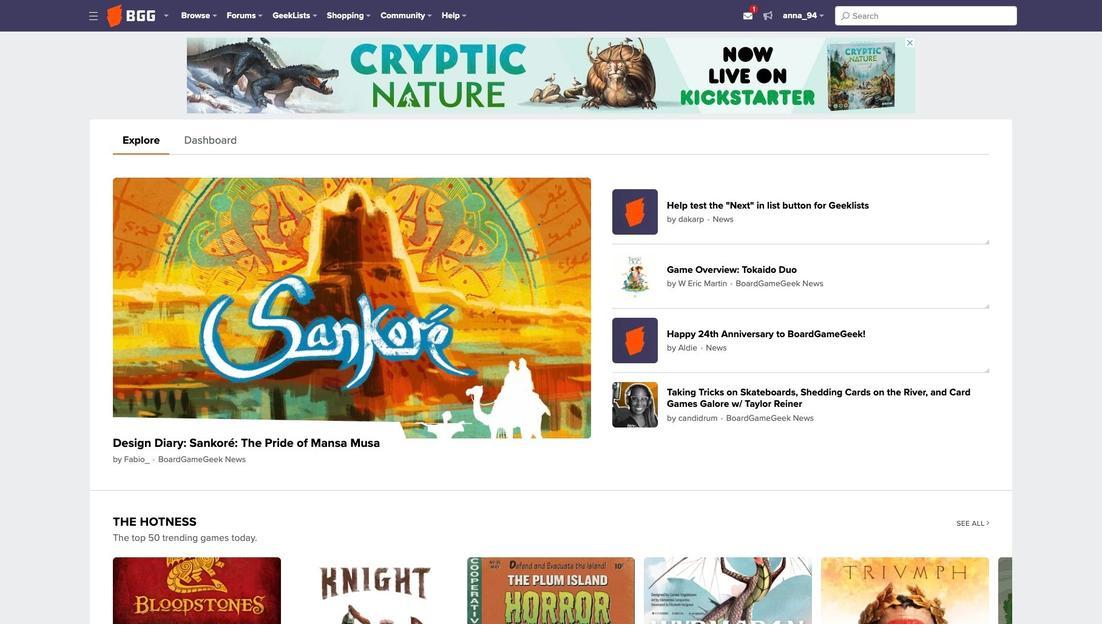Task type: locate. For each thing, give the bounding box(es) containing it.
wyrmspan artwork image
[[644, 558, 812, 625]]

design diary: sankoré: the pride of mansa musa primary thumbnail image
[[113, 178, 591, 439]]

help test the "next" in list button for geeklists secondary thumbnail image
[[613, 190, 658, 235]]

triumph artwork image
[[821, 558, 989, 625]]

game overview: tokaido duo secondary thumbnail image
[[613, 254, 658, 299]]

happy 24th anniversary to boardgamegeek! secondary thumbnail image
[[613, 318, 658, 364]]

boardgame geek logo image
[[107, 4, 155, 27]]

knight artwork image
[[290, 558, 458, 625]]

Search search field
[[835, 6, 1017, 25]]



Task type: vqa. For each thing, say whether or not it's contained in the screenshot.
Search SEARCH BOX
yes



Task type: describe. For each thing, give the bounding box(es) containing it.
the plum island horror artwork image
[[467, 558, 635, 625]]

advertisement element
[[187, 38, 915, 114]]

taking tricks on skateboards, shedding cards on the river, and card games galore w/ taylor reiner secondary thumbnail image
[[613, 383, 658, 428]]

bullhorn image
[[764, 11, 773, 20]]

magnifying glass image
[[841, 12, 850, 20]]

bloodstones artwork image
[[113, 558, 281, 625]]

earthborne rangers artwork image
[[999, 558, 1102, 625]]

envelope image
[[744, 11, 753, 20]]

chevron right image
[[987, 521, 989, 525]]



